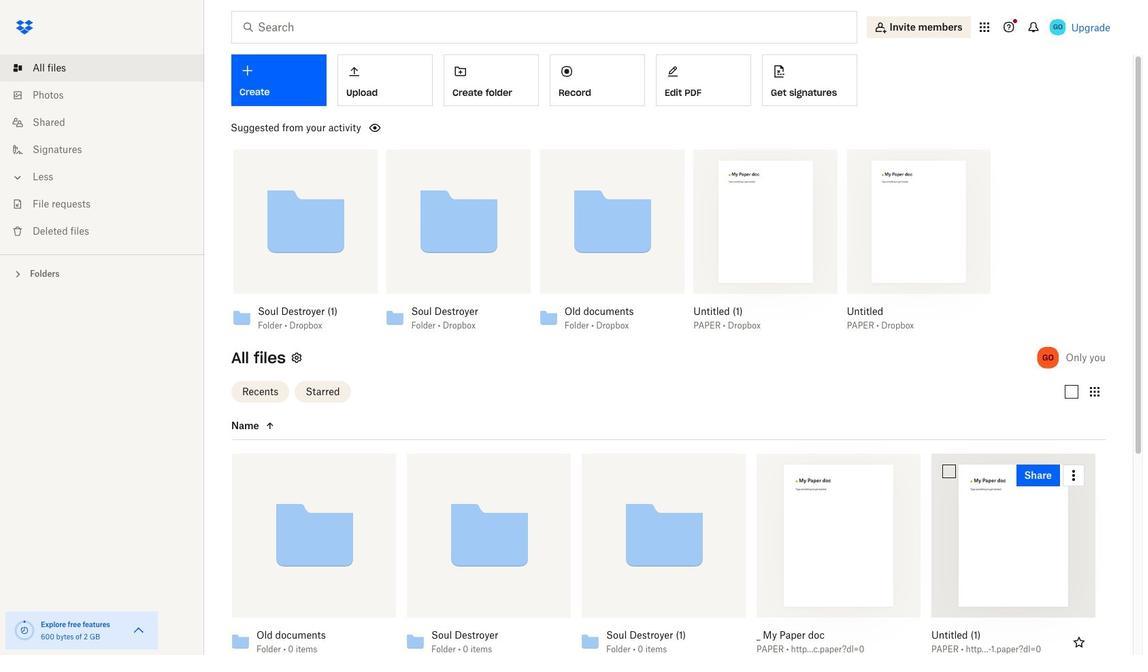Task type: describe. For each thing, give the bounding box(es) containing it.
folder settings image
[[288, 350, 305, 366]]

less image
[[11, 171, 24, 184]]



Task type: vqa. For each thing, say whether or not it's contained in the screenshot.
8's Shift
no



Task type: locate. For each thing, give the bounding box(es) containing it.
quota usage image
[[14, 620, 35, 642]]

list item
[[0, 54, 204, 82]]

folder, old documents row
[[227, 454, 396, 655]]

Search in folder "Dropbox" text field
[[258, 19, 829, 35]]

quota usage progress bar
[[14, 620, 35, 642]]

folder, soul destroyer row
[[401, 454, 571, 655]]

file, untitled (1).paper row
[[926, 454, 1095, 655]]

folder, soul destroyer (1) row
[[576, 454, 746, 655]]

dropbox image
[[11, 14, 38, 41]]

file, _ my paper doc.paper row
[[751, 454, 921, 655]]

list
[[0, 46, 204, 254]]



